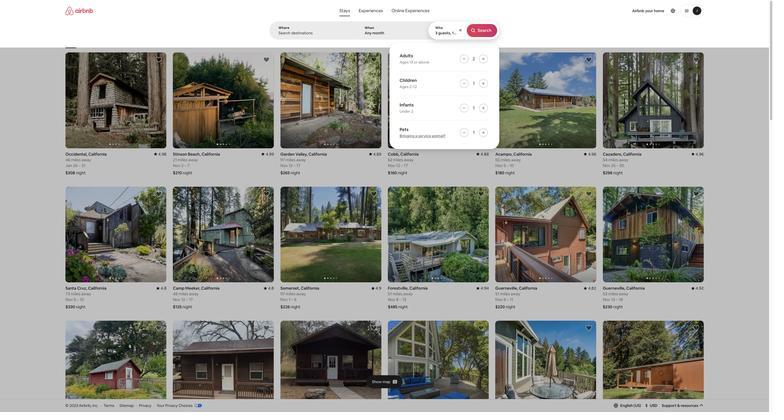 Task type: describe. For each thing, give the bounding box(es) containing it.
add to wishlist: cobb, california image
[[478, 57, 485, 63]]

$330
[[65, 305, 75, 310]]

english
[[621, 404, 633, 409]]

6 inside somerset, california 97 miles away nov 1 – 6 $226 night
[[294, 298, 297, 303]]

add to wishlist: los gatos, california image
[[586, 325, 592, 332]]

forestville, california 51 miles away nov 8 – 13 $485 night
[[388, 286, 428, 310]]

miles inside acampo, california 55 miles away nov 5 – 10 $180 night
[[501, 157, 511, 163]]

$265
[[280, 170, 290, 176]]

somerset, california 97 miles away nov 1 – 6 $226 night
[[280, 286, 319, 310]]

night inside guerneville, california 53 miles away nov 13 – 18 $230 night
[[613, 305, 623, 310]]

california inside santa cruz, california 73 miles away nov 5 – 10 $330 night
[[88, 286, 106, 291]]

add to wishlist: cazadero, california image
[[693, 57, 700, 63]]

10 inside acampo, california 55 miles away nov 5 – 10 $180 night
[[510, 163, 514, 168]]

santa cruz, california 73 miles away nov 5 – 10 $330 night
[[65, 286, 106, 310]]

infant,
[[455, 31, 466, 35]]

53
[[603, 292, 608, 297]]

online
[[392, 8, 405, 14]]

or
[[414, 60, 418, 65]]

night inside the camp meeker, california 48 miles away nov 12 – 17 $125 night
[[182, 305, 192, 310]]

– inside the forestville, california 51 miles away nov 8 – 13 $485 night
[[399, 298, 402, 303]]

4.88
[[481, 152, 489, 157]]

inc.
[[92, 404, 98, 409]]

– inside acampo, california 55 miles away nov 5 – 10 $180 night
[[507, 163, 509, 168]]

support
[[662, 404, 677, 409]]

$308
[[65, 170, 75, 176]]

resources
[[681, 404, 699, 409]]

airbnb
[[633, 8, 645, 13]]

guerneville, for 53
[[603, 286, 626, 291]]

2–12
[[410, 84, 417, 89]]

night inside cobb, california 62 miles away nov 12 – 17 $160 night
[[398, 170, 408, 176]]

away inside somerset, california 97 miles away nov 1 – 6 $226 night
[[296, 292, 306, 297]]

usd
[[650, 404, 658, 409]]

miles inside cazadero, california 54 miles away nov 25 – 30 $298 night
[[609, 157, 618, 163]]

experiences button
[[355, 5, 387, 16]]

away inside the forestville, california 51 miles away nov 8 – 13 $485 night
[[403, 292, 413, 297]]

51 for forestville, california
[[388, 292, 392, 297]]

17 for 4.89
[[296, 163, 300, 168]]

(us)
[[634, 404, 641, 409]]

meeker,
[[185, 286, 200, 291]]

infants
[[400, 102, 414, 108]]

4.96 for acampo, california 55 miles away nov 5 – 10 $180 night
[[588, 152, 597, 157]]

airbnb your home
[[633, 8, 665, 13]]

26
[[73, 163, 78, 168]]

$180
[[495, 170, 505, 176]]

cruz,
[[77, 286, 87, 291]]

english (us) button
[[614, 404, 641, 409]]

support & resources button
[[662, 404, 704, 409]]

profile element
[[439, 0, 704, 22]]

night inside garden valley, california 97 miles away nov 12 – 17 $265 night
[[291, 170, 300, 176]]

terms · sitemap · privacy ·
[[104, 404, 155, 409]]

occidental,
[[65, 152, 87, 157]]

california inside the forestville, california 51 miles away nov 8 – 13 $485 night
[[409, 286, 428, 291]]

show map button
[[367, 376, 403, 389]]

english (us)
[[621, 404, 641, 409]]

97 inside garden valley, california 97 miles away nov 12 – 17 $265 night
[[280, 157, 285, 163]]

garden
[[280, 152, 295, 157]]

10 inside santa cruz, california 73 miles away nov 5 – 10 $330 night
[[80, 298, 84, 303]]

$226
[[280, 305, 290, 310]]

california inside acampo, california 55 miles away nov 5 – 10 $180 night
[[514, 152, 532, 157]]

97 inside somerset, california 97 miles away nov 1 – 6 $226 night
[[280, 292, 285, 297]]

night inside acampo, california 55 miles away nov 5 – 10 $180 night
[[505, 170, 515, 176]]

add to wishlist: watsonville, california image
[[693, 325, 700, 332]]

– inside stinson beach, california 21 miles away nov 2 – 7 $210 night
[[184, 163, 186, 168]]

nov inside stinson beach, california 21 miles away nov 2 – 7 $210 night
[[173, 163, 180, 168]]

garden valley, california 97 miles away nov 12 – 17 $265 night
[[280, 152, 327, 176]]

cobb,
[[388, 152, 400, 157]]

away inside garden valley, california 97 miles away nov 12 – 17 $265 night
[[296, 157, 306, 163]]

4.82
[[588, 286, 597, 291]]

month
[[373, 31, 384, 35]]

online experiences link
[[387, 5, 434, 16]]

nov inside guerneville, california 53 miles away nov 13 – 18 $230 night
[[603, 298, 610, 303]]

occidental, california 46 miles away jan 26 – 31 $308 night
[[65, 152, 107, 176]]

– inside occidental, california 46 miles away jan 26 – 31 $308 night
[[78, 163, 80, 168]]

miles inside cobb, california 62 miles away nov 12 – 17 $160 night
[[393, 157, 403, 163]]

48
[[173, 292, 178, 297]]

4.82 out of 5 average rating image
[[584, 286, 597, 291]]

2 inside infants under 2
[[411, 109, 414, 114]]

– inside cobb, california 62 miles away nov 12 – 17 $160 night
[[401, 163, 403, 168]]

11
[[510, 298, 513, 303]]

2 · from the left
[[116, 404, 117, 409]]

$160
[[388, 170, 397, 176]]

©
[[65, 404, 69, 409]]

grid
[[387, 40, 393, 44]]

add to wishlist: cloverdale, california image
[[478, 325, 485, 332]]

amazing
[[402, 40, 415, 44]]

show map
[[372, 380, 391, 385]]

1 privacy from the left
[[139, 404, 151, 409]]

2 experiences from the left
[[406, 8, 430, 14]]

infants under 2
[[400, 102, 414, 114]]

miles inside garden valley, california 97 miles away nov 12 – 17 $265 night
[[286, 157, 295, 163]]

airbnb your home link
[[629, 5, 668, 17]]

away inside acampo, california 55 miles away nov 5 – 10 $180 night
[[511, 157, 521, 163]]

– inside santa cruz, california 73 miles away nov 5 – 10 $330 night
[[77, 298, 79, 303]]

miles inside occidental, california 46 miles away jan 26 – 31 $308 night
[[71, 157, 81, 163]]

stays button
[[335, 5, 355, 16]]

add to wishlist: garden valley, california image
[[371, 57, 377, 63]]

children ages 2–12
[[400, 78, 417, 89]]

2023
[[69, 404, 78, 409]]

parks
[[494, 40, 503, 44]]

animal?
[[432, 134, 446, 139]]

pets
[[400, 127, 409, 133]]

off-
[[375, 40, 381, 44]]

– inside garden valley, california 97 miles away nov 12 – 17 $265 night
[[294, 163, 296, 168]]

night inside the forestville, california 51 miles away nov 8 – 13 $485 night
[[398, 305, 408, 310]]

above
[[419, 60, 429, 65]]

4.8 out of 5 average rating image for santa cruz, california 73 miles away nov 5 – 10 $330 night
[[156, 286, 166, 291]]

nov inside cazadero, california 54 miles away nov 25 – 30 $298 night
[[603, 163, 610, 168]]

away inside santa cruz, california 73 miles away nov 5 – 10 $330 night
[[81, 292, 91, 297]]

service
[[418, 134, 431, 139]]

camp
[[173, 286, 184, 291]]

$298
[[603, 170, 613, 176]]

4.8 out of 5 average rating image for camp meeker, california 48 miles away nov 12 – 17 $125 night
[[264, 286, 274, 291]]

cazadero, california 54 miles away nov 25 – 30 $298 night
[[603, 152, 642, 176]]

46
[[65, 157, 70, 163]]

away inside guerneville, california 51 miles away nov 6 – 11 $220 night
[[511, 292, 520, 297]]

a
[[415, 134, 418, 139]]

guerneville, california 53 miles away nov 13 – 18 $230 night
[[603, 286, 645, 310]]

add to wishlist: guerneville, california image
[[693, 191, 700, 197]]

add to wishlist: valley springs, california image
[[371, 325, 377, 332]]

– inside cazadero, california 54 miles away nov 25 – 30 $298 night
[[617, 163, 619, 168]]

any
[[365, 31, 372, 35]]

– inside guerneville, california 51 miles away nov 6 – 11 $220 night
[[507, 298, 509, 303]]

nov inside santa cruz, california 73 miles away nov 5 – 10 $330 night
[[65, 298, 73, 303]]

4.8 for camp meeker, california 48 miles away nov 12 – 17 $125 night
[[268, 286, 274, 291]]

$125
[[173, 305, 182, 310]]

4.88 out of 5 average rating image
[[476, 152, 489, 157]]

miles inside the forestville, california 51 miles away nov 8 – 13 $485 night
[[393, 292, 402, 297]]

21
[[173, 157, 177, 163]]

54
[[603, 157, 608, 163]]

national parks
[[481, 40, 503, 44]]

51 for guerneville, california
[[495, 292, 499, 297]]

jan
[[65, 163, 72, 168]]

away inside cazadero, california 54 miles away nov 25 – 30 $298 night
[[619, 157, 629, 163]]

experiences inside button
[[359, 8, 383, 14]]

25
[[611, 163, 616, 168]]

5 inside santa cruz, california 73 miles away nov 5 – 10 $330 night
[[74, 298, 76, 303]]

valley,
[[296, 152, 308, 157]]

add to wishlist: valley springs, california image
[[263, 325, 270, 332]]

4.96 out of 5 average rating image
[[584, 152, 597, 157]]

© 2023 airbnb, inc. ·
[[65, 404, 101, 409]]

$
[[646, 404, 648, 409]]



Task type: vqa. For each thing, say whether or not it's contained in the screenshot.
night in Guerneville, California 53 miles away Nov 13 – 18 $230 night
yes



Task type: locate. For each thing, give the bounding box(es) containing it.
1 horizontal spatial 12
[[289, 163, 293, 168]]

13 left 18
[[611, 298, 615, 303]]

ages down children
[[400, 84, 409, 89]]

nov inside guerneville, california 51 miles away nov 6 – 11 $220 night
[[495, 298, 503, 303]]

night inside somerset, california 97 miles away nov 1 – 6 $226 night
[[291, 305, 300, 310]]

miles inside santa cruz, california 73 miles away nov 5 – 10 $330 night
[[71, 292, 80, 297]]

None search field
[[270, 0, 500, 149]]

1
[[452, 31, 454, 35], [467, 31, 469, 35], [473, 81, 475, 86], [473, 105, 475, 111], [473, 130, 475, 136], [289, 298, 290, 303]]

4.8 out of 5 average rating image left somerset,
[[264, 286, 274, 291]]

nov down 62
[[388, 163, 395, 168]]

– inside guerneville, california 53 miles away nov 13 – 18 $230 night
[[616, 298, 618, 303]]

2 vertical spatial 2
[[181, 163, 183, 168]]

nov down 55 in the right top of the page
[[495, 163, 503, 168]]

nov inside garden valley, california 97 miles away nov 12 – 17 $265 night
[[280, 163, 288, 168]]

51 inside guerneville, california 51 miles away nov 6 – 11 $220 night
[[495, 292, 499, 297]]

miles down "acampo,"
[[501, 157, 511, 163]]

1 51 from the left
[[388, 292, 392, 297]]

12 inside the camp meeker, california 48 miles away nov 12 – 17 $125 night
[[181, 298, 185, 303]]

night inside santa cruz, california 73 miles away nov 5 – 10 $330 night
[[76, 305, 85, 310]]

1 vertical spatial 97
[[280, 292, 285, 297]]

10 down cruz,
[[80, 298, 84, 303]]

adults
[[400, 53, 413, 59]]

airbnb,
[[79, 404, 92, 409]]

– inside somerset, california 97 miles away nov 1 – 6 $226 night
[[291, 298, 293, 303]]

add to wishlist: stinson beach, california image
[[263, 57, 270, 63]]

guerneville, inside guerneville, california 51 miles away nov 6 – 11 $220 night
[[495, 286, 518, 291]]

17
[[404, 163, 408, 168], [296, 163, 300, 168], [189, 298, 193, 303]]

0 horizontal spatial experiences
[[359, 8, 383, 14]]

1 guerneville, from the left
[[495, 286, 518, 291]]

acampo,
[[495, 152, 513, 157]]

away down forestville,
[[403, 292, 413, 297]]

4.8
[[161, 286, 166, 291], [268, 286, 274, 291]]

2 4.96 from the left
[[696, 152, 704, 157]]

nov inside somerset, california 97 miles away nov 1 – 6 $226 night
[[280, 298, 288, 303]]

privacy left your
[[139, 404, 151, 409]]

4.8 out of 5 average rating image
[[156, 286, 166, 291], [264, 286, 274, 291]]

privacy right your
[[165, 404, 178, 409]]

miles down stinson
[[178, 157, 187, 163]]

night right the "$125"
[[182, 305, 192, 310]]

2 horizontal spatial 2
[[473, 56, 475, 62]]

none search field containing stays
[[270, 0, 500, 149]]

97 down garden
[[280, 157, 285, 163]]

10 down "acampo,"
[[510, 163, 514, 168]]

nov down 54
[[603, 163, 610, 168]]

Where field
[[279, 31, 349, 35]]

5
[[504, 163, 506, 168], [74, 298, 76, 303]]

your
[[646, 8, 654, 13]]

stinson beach, california 21 miles away nov 2 – 7 $210 night
[[173, 152, 220, 176]]

your privacy choices link
[[157, 404, 202, 409]]

who 3 guests, 1 infant, 1 pet
[[436, 26, 476, 35]]

stinson
[[173, 152, 187, 157]]

5 up $330
[[74, 298, 76, 303]]

1 97 from the top
[[280, 157, 285, 163]]

map
[[383, 380, 391, 385]]

cazadero,
[[603, 152, 622, 157]]

away
[[82, 157, 91, 163], [188, 157, 198, 163], [404, 157, 414, 163], [511, 157, 521, 163], [296, 157, 306, 163], [619, 157, 629, 163], [81, 292, 91, 297], [189, 292, 199, 297], [403, 292, 413, 297], [511, 292, 520, 297], [296, 292, 306, 297], [619, 292, 629, 297]]

· left privacy link
[[136, 404, 137, 409]]

california
[[88, 152, 107, 157], [202, 152, 220, 157], [400, 152, 419, 157], [514, 152, 532, 157], [309, 152, 327, 157], [623, 152, 642, 157], [88, 286, 106, 291], [201, 286, 220, 291], [409, 286, 428, 291], [519, 286, 537, 291], [301, 286, 319, 291], [627, 286, 645, 291]]

home
[[654, 8, 665, 13]]

night down 18
[[613, 305, 623, 310]]

2 4.8 from the left
[[268, 286, 274, 291]]

0 horizontal spatial 12
[[181, 298, 185, 303]]

night inside cazadero, california 54 miles away nov 25 – 30 $298 night
[[613, 170, 623, 176]]

4.8 out of 5 average rating image left camp
[[156, 286, 166, 291]]

17 for 4.8
[[189, 298, 193, 303]]

pools
[[416, 40, 424, 44]]

1 experiences from the left
[[359, 8, 383, 14]]

acampo, california 55 miles away nov 5 – 10 $180 night
[[495, 152, 532, 176]]

guerneville, california 51 miles away nov 6 – 11 $220 night
[[495, 286, 537, 310]]

2 ages from the top
[[400, 84, 409, 89]]

night down "30"
[[613, 170, 623, 176]]

miles inside guerneville, california 53 miles away nov 13 – 18 $230 night
[[608, 292, 618, 297]]

california inside garden valley, california 97 miles away nov 12 – 17 $265 night
[[309, 152, 327, 157]]

2
[[473, 56, 475, 62], [411, 109, 414, 114], [181, 163, 183, 168]]

nov inside acampo, california 55 miles away nov 5 – 10 $180 night
[[495, 163, 503, 168]]

adults ages 13 or above
[[400, 53, 429, 65]]

4.96 out of 5 average rating image
[[692, 152, 704, 157]]

night right $330
[[76, 305, 85, 310]]

1 vertical spatial 5
[[74, 298, 76, 303]]

guerneville, for 51
[[495, 286, 518, 291]]

1 horizontal spatial 4.96
[[696, 152, 704, 157]]

away up 31
[[82, 157, 91, 163]]

add to wishlist: somerset, california image
[[371, 191, 377, 197]]

1 horizontal spatial 17
[[296, 163, 300, 168]]

0 horizontal spatial 51
[[388, 292, 392, 297]]

4.99 out of 5 average rating image
[[261, 152, 274, 157]]

online experiences
[[392, 8, 430, 14]]

add to wishlist: guerneville, california image
[[586, 191, 592, 197]]

miles up 26
[[71, 157, 81, 163]]

0 horizontal spatial privacy
[[139, 404, 151, 409]]

night right $265
[[291, 170, 300, 176]]

2 guerneville, from the left
[[603, 286, 626, 291]]

california inside the camp meeker, california 48 miles away nov 12 – 17 $125 night
[[201, 286, 220, 291]]

california inside cobb, california 62 miles away nov 12 – 17 $160 night
[[400, 152, 419, 157]]

nov up $265
[[280, 163, 288, 168]]

0 vertical spatial 97
[[280, 157, 285, 163]]

group
[[65, 27, 611, 48], [65, 53, 166, 148], [173, 53, 375, 148], [280, 53, 483, 148], [388, 53, 489, 148], [495, 53, 597, 148], [603, 53, 773, 148], [65, 187, 166, 283], [173, 187, 274, 283], [280, 187, 483, 283], [388, 187, 590, 283], [495, 187, 698, 283], [603, 187, 704, 283], [65, 321, 166, 413], [173, 321, 274, 413], [280, 321, 381, 413], [388, 321, 489, 413], [495, 321, 698, 413], [603, 321, 704, 413]]

california inside guerneville, california 53 miles away nov 13 – 18 $230 night
[[627, 286, 645, 291]]

stays
[[340, 8, 350, 14]]

miles down cobb,
[[393, 157, 403, 163]]

night right $160
[[398, 170, 408, 176]]

4.94 out of 5 average rating image
[[476, 286, 489, 291]]

miles down santa
[[71, 292, 80, 297]]

guests,
[[438, 31, 451, 35]]

trending
[[434, 40, 448, 44]]

13 left or
[[410, 60, 413, 65]]

17 inside cobb, california 62 miles away nov 12 – 17 $160 night
[[404, 163, 408, 168]]

nov inside the forestville, california 51 miles away nov 8 – 13 $485 night
[[388, 298, 395, 303]]

$230
[[603, 305, 613, 310]]

1 horizontal spatial guerneville,
[[603, 286, 626, 291]]

privacy link
[[139, 404, 151, 409]]

13 right the "8"
[[402, 298, 406, 303]]

0 horizontal spatial 6
[[294, 298, 297, 303]]

california inside occidental, california 46 miles away jan 26 – 31 $308 night
[[88, 152, 107, 157]]

miles right 53
[[608, 292, 618, 297]]

1 horizontal spatial 13
[[410, 60, 413, 65]]

0 horizontal spatial guerneville,
[[495, 286, 518, 291]]

1 horizontal spatial 4.8
[[268, 286, 274, 291]]

1 ages from the top
[[400, 60, 409, 65]]

1 inside somerset, california 97 miles away nov 1 – 6 $226 night
[[289, 298, 290, 303]]

12 up the "$125"
[[181, 298, 185, 303]]

2 6 from the left
[[294, 298, 297, 303]]

4.96 for cazadero, california 54 miles away nov 25 – 30 $298 night
[[696, 152, 704, 157]]

miles inside stinson beach, california 21 miles away nov 2 – 7 $210 night
[[178, 157, 187, 163]]

4.98 out of 5 average rating image
[[154, 152, 166, 157]]

2 right under
[[411, 109, 414, 114]]

nov inside the camp meeker, california 48 miles away nov 12 – 17 $125 night
[[173, 298, 180, 303]]

1 · from the left
[[101, 404, 101, 409]]

12 inside garden valley, california 97 miles away nov 12 – 17 $265 night
[[289, 163, 293, 168]]

california inside cazadero, california 54 miles away nov 25 – 30 $298 night
[[623, 152, 642, 157]]

away up "30"
[[619, 157, 629, 163]]

the-
[[381, 40, 387, 44]]

13 inside the forestville, california 51 miles away nov 8 – 13 $485 night
[[402, 298, 406, 303]]

0 vertical spatial 5
[[504, 163, 506, 168]]

73
[[65, 292, 70, 297]]

6 inside guerneville, california 51 miles away nov 6 – 11 $220 night
[[504, 298, 506, 303]]

2 horizontal spatial 13
[[611, 298, 615, 303]]

0 vertical spatial 10
[[510, 163, 514, 168]]

away inside cobb, california 62 miles away nov 12 – 17 $160 night
[[404, 157, 414, 163]]

nov
[[173, 163, 180, 168], [388, 163, 395, 168], [495, 163, 503, 168], [280, 163, 288, 168], [603, 163, 610, 168], [65, 298, 73, 303], [173, 298, 180, 303], [388, 298, 395, 303], [495, 298, 503, 303], [280, 298, 288, 303], [603, 298, 610, 303]]

4.9 out of 5 average rating image
[[371, 286, 381, 291]]

nov left the "8"
[[388, 298, 395, 303]]

2 left 7
[[181, 163, 183, 168]]

what can we help you find? tab list
[[335, 5, 387, 16]]

cobb, california 62 miles away nov 12 – 17 $160 night
[[388, 152, 419, 176]]

4.8 for santa cruz, california 73 miles away nov 5 – 10 $330 night
[[161, 286, 166, 291]]

0 horizontal spatial 10
[[80, 298, 84, 303]]

ages inside the adults ages 13 or above
[[400, 60, 409, 65]]

4.96
[[588, 152, 597, 157], [696, 152, 704, 157]]

5 inside acampo, california 55 miles away nov 5 – 10 $180 night
[[504, 163, 506, 168]]

0 vertical spatial ages
[[400, 60, 409, 65]]

california inside somerset, california 97 miles away nov 1 – 6 $226 night
[[301, 286, 319, 291]]

1 horizontal spatial 5
[[504, 163, 506, 168]]

nov down 53
[[603, 298, 610, 303]]

add to wishlist: occidental, california image
[[156, 57, 162, 63]]

amazing pools
[[402, 40, 424, 44]]

1 6 from the left
[[504, 298, 506, 303]]

6 down somerset,
[[294, 298, 297, 303]]

6 left 11
[[504, 298, 506, 303]]

night inside occidental, california 46 miles away jan 26 – 31 $308 night
[[76, 170, 85, 176]]

night
[[76, 170, 85, 176], [183, 170, 192, 176], [398, 170, 408, 176], [505, 170, 515, 176], [291, 170, 300, 176], [613, 170, 623, 176], [76, 305, 85, 310], [182, 305, 192, 310], [398, 305, 408, 310], [506, 305, 516, 310], [291, 305, 300, 310], [613, 305, 623, 310]]

$210
[[173, 170, 182, 176]]

1 horizontal spatial experiences
[[406, 8, 430, 14]]

privacy
[[139, 404, 151, 409], [165, 404, 178, 409]]

forestville,
[[388, 286, 409, 291]]

51 up $220
[[495, 292, 499, 297]]

4.89 out of 5 average rating image
[[369, 152, 381, 157]]

1 vertical spatial 2
[[411, 109, 414, 114]]

4 · from the left
[[154, 404, 155, 409]]

miles up 25
[[609, 157, 618, 163]]

2 left add to wishlist: cobb, california "image"
[[473, 56, 475, 62]]

away inside guerneville, california 53 miles away nov 13 – 18 $230 night
[[619, 292, 629, 297]]

0 horizontal spatial 4.8 out of 5 average rating image
[[156, 286, 166, 291]]

51
[[388, 292, 392, 297], [495, 292, 499, 297]]

your privacy choices
[[157, 404, 193, 409]]

2 51 from the left
[[495, 292, 499, 297]]

night down 31
[[76, 170, 85, 176]]

12 up $160
[[396, 163, 400, 168]]

ages inside children ages 2–12
[[400, 84, 409, 89]]

away inside occidental, california 46 miles away jan 26 – 31 $308 night
[[82, 157, 91, 163]]

bringing a service animal? button
[[400, 134, 446, 139]]

12 for 4.89
[[289, 163, 293, 168]]

ages down adults
[[400, 60, 409, 65]]

4.92
[[696, 286, 704, 291]]

7
[[187, 163, 189, 168]]

away down 'beach,'
[[188, 157, 198, 163]]

4.8 left camp
[[161, 286, 166, 291]]

away down cruz,
[[81, 292, 91, 297]]

nov down 73
[[65, 298, 73, 303]]

1 horizontal spatial 51
[[495, 292, 499, 297]]

10
[[510, 163, 514, 168], [80, 298, 84, 303]]

night down 7
[[183, 170, 192, 176]]

13 inside the adults ages 13 or above
[[410, 60, 413, 65]]

miles down camp
[[179, 292, 188, 297]]

stays tab panel
[[270, 22, 500, 149]]

california inside guerneville, california 51 miles away nov 6 – 11 $220 night
[[519, 286, 537, 291]]

children
[[400, 78, 417, 83]]

away right 62
[[404, 157, 414, 163]]

51 inside the forestville, california 51 miles away nov 8 – 13 $485 night
[[388, 292, 392, 297]]

1 vertical spatial 10
[[80, 298, 84, 303]]

away down meeker,
[[189, 292, 199, 297]]

0 horizontal spatial 4.8
[[161, 286, 166, 291]]

12 inside cobb, california 62 miles away nov 12 – 17 $160 night
[[396, 163, 400, 168]]

miles up 11
[[500, 292, 510, 297]]

night down the "8"
[[398, 305, 408, 310]]

add to wishlist: santa cruz, california image
[[156, 191, 162, 197]]

2 inside stinson beach, california 21 miles away nov 2 – 7 $210 night
[[181, 163, 183, 168]]

show
[[372, 380, 382, 385]]

3 · from the left
[[136, 404, 137, 409]]

nov inside cobb, california 62 miles away nov 12 – 17 $160 night
[[388, 163, 395, 168]]

13 inside guerneville, california 53 miles away nov 13 – 18 $230 night
[[611, 298, 615, 303]]

guerneville, inside guerneville, california 53 miles away nov 13 – 18 $230 night
[[603, 286, 626, 291]]

away down "acampo,"
[[511, 157, 521, 163]]

1 horizontal spatial 2
[[411, 109, 414, 114]]

when any month
[[365, 26, 384, 35]]

away inside stinson beach, california 21 miles away nov 2 – 7 $210 night
[[188, 157, 198, 163]]

night inside guerneville, california 51 miles away nov 6 – 11 $220 night
[[506, 305, 516, 310]]

4.98
[[158, 152, 166, 157]]

12 for 4.8
[[181, 298, 185, 303]]

2 97 from the top
[[280, 292, 285, 297]]

1 4.96 from the left
[[588, 152, 597, 157]]

0 horizontal spatial 17
[[189, 298, 193, 303]]

miles inside guerneville, california 51 miles away nov 6 – 11 $220 night
[[500, 292, 510, 297]]

· right inc.
[[101, 404, 101, 409]]

· right terms link
[[116, 404, 117, 409]]

night inside stinson beach, california 21 miles away nov 2 – 7 $210 night
[[183, 170, 192, 176]]

night down 11
[[506, 305, 516, 310]]

terms
[[104, 404, 114, 409]]

miles inside the camp meeker, california 48 miles away nov 12 – 17 $125 night
[[179, 292, 188, 297]]

2 privacy from the left
[[165, 404, 178, 409]]

55
[[495, 157, 500, 163]]

night right $226
[[291, 305, 300, 310]]

support & resources
[[662, 404, 699, 409]]

51 down forestville,
[[388, 292, 392, 297]]

nov down 21
[[173, 163, 180, 168]]

1 horizontal spatial 4.8 out of 5 average rating image
[[264, 286, 274, 291]]

away inside the camp meeker, california 48 miles away nov 12 – 17 $125 night
[[189, 292, 199, 297]]

miles down somerset,
[[286, 292, 295, 297]]

18
[[619, 298, 623, 303]]

4.9
[[376, 286, 381, 291]]

1 horizontal spatial 10
[[510, 163, 514, 168]]

guerneville, up 11
[[495, 286, 518, 291]]

·
[[101, 404, 101, 409], [116, 404, 117, 409], [136, 404, 137, 409], [154, 404, 155, 409]]

97 down somerset,
[[280, 292, 285, 297]]

&
[[678, 404, 680, 409]]

1 4.8 from the left
[[161, 286, 166, 291]]

17 inside garden valley, california 97 miles away nov 12 – 17 $265 night
[[296, 163, 300, 168]]

who
[[436, 26, 443, 30]]

4.92 out of 5 average rating image
[[692, 286, 704, 291]]

night right "$180"
[[505, 170, 515, 176]]

12
[[396, 163, 400, 168], [289, 163, 293, 168], [181, 298, 185, 303]]

pet
[[469, 31, 476, 35]]

1 horizontal spatial privacy
[[165, 404, 178, 409]]

group containing off-the-grid
[[65, 27, 611, 48]]

2 4.8 out of 5 average rating image from the left
[[264, 286, 274, 291]]

under
[[400, 109, 411, 114]]

guerneville, up 53
[[603, 286, 626, 291]]

– inside the camp meeker, california 48 miles away nov 12 – 17 $125 night
[[186, 298, 188, 303]]

ages for children
[[400, 84, 409, 89]]

0 horizontal spatial 2
[[181, 163, 183, 168]]

california inside stinson beach, california 21 miles away nov 2 – 7 $210 night
[[202, 152, 220, 157]]

nov up $226
[[280, 298, 288, 303]]

2 horizontal spatial 12
[[396, 163, 400, 168]]

add to wishlist: forestville, california image
[[478, 191, 485, 197]]

5 up "$180"
[[504, 163, 506, 168]]

miles down garden
[[286, 157, 295, 163]]

experiences up 'when'
[[359, 8, 383, 14]]

0 vertical spatial 2
[[473, 56, 475, 62]]

8
[[396, 298, 399, 303]]

1 horizontal spatial 6
[[504, 298, 506, 303]]

ages for adults
[[400, 60, 409, 65]]

miles inside somerset, california 97 miles away nov 1 – 6 $226 night
[[286, 292, 295, 297]]

away up 11
[[511, 292, 520, 297]]

your
[[157, 404, 165, 409]]

1 4.8 out of 5 average rating image from the left
[[156, 286, 166, 291]]

nov down the 48
[[173, 298, 180, 303]]

add to wishlist: tomales, california image
[[156, 325, 162, 332]]

3
[[436, 31, 438, 35]]

6
[[504, 298, 506, 303], [294, 298, 297, 303]]

4.99
[[266, 152, 274, 157]]

miles up the "8"
[[393, 292, 402, 297]]

· left your
[[154, 404, 155, 409]]

1 vertical spatial ages
[[400, 84, 409, 89]]

guerneville,
[[495, 286, 518, 291], [603, 286, 626, 291]]

4.8 left somerset,
[[268, 286, 274, 291]]

when
[[365, 26, 374, 30]]

0 horizontal spatial 5
[[74, 298, 76, 303]]

away down valley,
[[296, 157, 306, 163]]

12 up $265
[[289, 163, 293, 168]]

0 horizontal spatial 4.96
[[588, 152, 597, 157]]

17 inside the camp meeker, california 48 miles away nov 12 – 17 $125 night
[[189, 298, 193, 303]]

somerset,
[[280, 286, 300, 291]]

add to wishlist: camp meeker, california image
[[263, 191, 270, 197]]

2 horizontal spatial 17
[[404, 163, 408, 168]]

away up 18
[[619, 292, 629, 297]]

away down somerset,
[[296, 292, 306, 297]]

experiences right online
[[406, 8, 430, 14]]

add to wishlist: acampo, california image
[[586, 57, 592, 63]]

nov up $220
[[495, 298, 503, 303]]

0 horizontal spatial 13
[[402, 298, 406, 303]]



